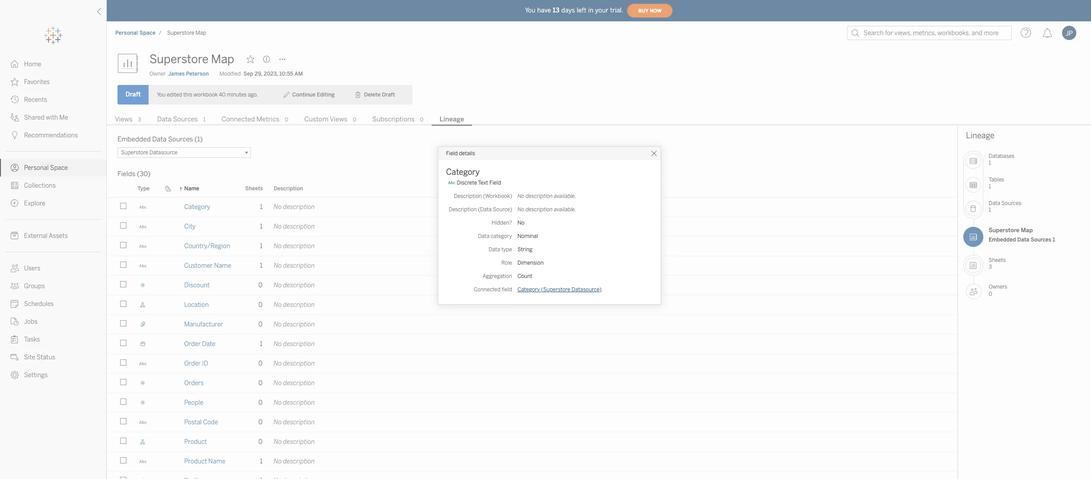 Task type: describe. For each thing, give the bounding box(es) containing it.
james peterson link
[[168, 70, 209, 78]]

databases image
[[966, 154, 982, 169]]

sheets for sheets 3
[[989, 257, 1006, 264]]

settings link
[[0, 366, 106, 384]]

order for order date
[[184, 341, 201, 348]]

continuous number field image
[[138, 478, 148, 480]]

recents link
[[0, 91, 106, 109]]

personal space /
[[115, 30, 162, 36]]

type
[[138, 186, 150, 192]]

discrete text field image for city
[[138, 223, 148, 231]]

orders link
[[184, 374, 204, 393]]

no description for customer name
[[274, 262, 315, 270]]

product link
[[184, 433, 207, 452]]

description for product name
[[283, 458, 315, 466]]

fields (30)
[[118, 170, 151, 178]]

category for category link
[[184, 203, 210, 211]]

description for customer name
[[283, 262, 315, 270]]

0 inside the 'owners 0'
[[989, 291, 993, 297]]

by text only_f5he34f image for personal space
[[11, 164, 19, 172]]

product name
[[184, 458, 226, 466]]

0 horizontal spatial embedded
[[118, 135, 151, 143]]

description for postal code
[[283, 419, 315, 427]]

order for order id
[[184, 360, 201, 368]]

city link
[[184, 217, 196, 236]]

sources inside the superstore map embedded data sources 1
[[1031, 237, 1052, 243]]

category link
[[184, 198, 210, 217]]

databases
[[989, 153, 1015, 159]]

sheets 3
[[989, 257, 1006, 270]]

row containing country/region
[[107, 237, 958, 256]]

by text only_f5he34f image for settings
[[11, 371, 19, 379]]

buy now button
[[627, 4, 673, 18]]

manufacturer
[[184, 321, 223, 329]]

continuous number field image for discount
[[138, 282, 148, 289]]

description for country/region
[[283, 243, 315, 250]]

order date
[[184, 341, 216, 348]]

datasource)
[[572, 287, 602, 293]]

description for description (workbook)
[[454, 193, 482, 199]]

settings
[[24, 372, 48, 379]]

james
[[168, 71, 185, 77]]

grid inside superstore map main content
[[107, 181, 958, 480]]

29,
[[255, 71, 263, 77]]

13
[[553, 6, 560, 14]]

subscriptions
[[373, 115, 415, 123]]

row containing product name
[[107, 452, 958, 472]]

row containing people
[[107, 394, 958, 413]]

discrete text field
[[457, 180, 501, 186]]

by text only_f5he34f image for schedules
[[11, 300, 19, 308]]

no description for postal code
[[274, 419, 315, 427]]

product for product name
[[184, 458, 207, 466]]

no for discount
[[274, 282, 282, 289]]

by text only_f5he34f image for site status
[[11, 354, 19, 362]]

users
[[24, 265, 40, 273]]

discrete text field image for product name
[[138, 458, 148, 466]]

personal space
[[24, 164, 68, 172]]

row containing order id
[[107, 354, 958, 374]]

connected for connected metrics
[[222, 115, 255, 123]]

15 row from the top
[[107, 472, 958, 480]]

no for manufacturer
[[274, 321, 282, 329]]

description for manufacturer
[[283, 321, 315, 329]]

row containing product
[[107, 433, 958, 452]]

by text only_f5he34f image for groups
[[11, 282, 19, 290]]

no description available. for description (data source)
[[518, 206, 577, 213]]

source)
[[493, 206, 512, 213]]

discount link
[[184, 276, 210, 295]]

description for description
[[274, 186, 303, 192]]

superstore map element
[[165, 30, 209, 36]]

description for discount
[[283, 282, 315, 289]]

description for order id
[[283, 360, 315, 368]]

category (superstore datasource) link
[[518, 287, 602, 293]]

description for category
[[283, 203, 315, 211]]

by text only_f5he34f image for recents
[[11, 96, 19, 104]]

name for customer name
[[214, 262, 231, 270]]

sheets for sheets
[[245, 186, 263, 192]]

metrics
[[257, 115, 280, 123]]

you edited this workbook 40 minutes ago.
[[157, 92, 258, 98]]

0 horizontal spatial map
[[196, 30, 206, 36]]

hierarchy field image
[[138, 439, 148, 446]]

fields
[[118, 170, 136, 178]]

row group inside superstore map main content
[[107, 198, 958, 480]]

by text only_f5he34f image for tasks
[[11, 336, 19, 344]]

discrete date field image
[[138, 341, 148, 348]]

status
[[37, 354, 55, 362]]

no for city
[[274, 223, 282, 231]]

have
[[538, 6, 551, 14]]

3 inside sub-spaces tab list
[[138, 117, 141, 123]]

no description for product
[[274, 439, 315, 446]]

sources inside tables 1 data sources 1
[[1002, 200, 1022, 207]]

workbook image
[[118, 50, 144, 77]]

code
[[203, 419, 218, 427]]

connected field
[[474, 287, 512, 293]]

discrete text field image for postal code
[[138, 419, 148, 427]]

superstore map inside main content
[[150, 52, 234, 66]]

10:55
[[280, 71, 293, 77]]

row containing location
[[107, 296, 958, 315]]

continuous number field image for orders
[[138, 380, 148, 387]]

by text only_f5he34f image for shared with me
[[11, 114, 19, 122]]

no for order id
[[274, 360, 282, 368]]

field details
[[446, 150, 475, 157]]

shared with me
[[24, 114, 68, 122]]

me
[[59, 114, 68, 122]]

discrete text field image for country/region
[[138, 243, 148, 250]]

you have 13 days left in your trial.
[[525, 6, 624, 14]]

no for postal code
[[274, 419, 282, 427]]

no for category
[[274, 203, 282, 211]]

date
[[202, 341, 216, 348]]

order id link
[[184, 354, 208, 374]]

0 vertical spatial name
[[184, 186, 199, 192]]

ago.
[[248, 92, 258, 98]]

1 horizontal spatial lineage
[[967, 131, 995, 141]]

data sources image
[[966, 201, 982, 216]]

shared
[[24, 114, 45, 122]]

order id
[[184, 360, 208, 368]]

sheets image
[[966, 258, 982, 273]]

no description for people
[[274, 399, 315, 407]]

1 vertical spatial map
[[211, 52, 234, 66]]

details
[[459, 150, 475, 157]]

no for location
[[274, 301, 282, 309]]

recommendations link
[[0, 126, 106, 144]]

external assets link
[[0, 227, 106, 245]]

discount
[[184, 282, 210, 289]]

available. for description (workbook)
[[554, 193, 577, 199]]

you for you edited this workbook 40 minutes ago.
[[157, 92, 166, 98]]

favorites link
[[0, 73, 106, 91]]

now
[[650, 8, 662, 14]]

personal for personal space /
[[115, 30, 138, 36]]

schedules
[[24, 301, 54, 308]]

recommendations
[[24, 132, 78, 139]]

by text only_f5he34f image for explore
[[11, 199, 19, 208]]

tables
[[989, 177, 1005, 183]]

location link
[[184, 296, 209, 315]]

(workbook)
[[483, 193, 512, 199]]

tables 1 data sources 1
[[989, 177, 1022, 213]]

no description for city
[[274, 223, 315, 231]]

explore
[[24, 200, 45, 208]]

postal code
[[184, 419, 218, 427]]

external assets
[[24, 232, 68, 240]]

no description for discount
[[274, 282, 315, 289]]

0 vertical spatial category
[[446, 167, 480, 177]]

description for location
[[283, 301, 315, 309]]

1 inside sub-spaces tab list
[[203, 117, 206, 123]]

0 vertical spatial field
[[446, 150, 458, 157]]

discrete
[[457, 180, 477, 186]]

discrete text field image for customer name
[[138, 262, 148, 270]]

(30)
[[137, 170, 151, 178]]

jobs link
[[0, 313, 106, 331]]

no description for order date
[[274, 341, 315, 348]]

row containing discount
[[107, 276, 958, 296]]

field details dialog
[[438, 147, 661, 304]]

aggregation
[[483, 273, 512, 279]]

continuous number field image for people
[[138, 399, 148, 407]]

owners image
[[967, 284, 982, 300]]

space for personal space
[[50, 164, 68, 172]]

buy now
[[639, 8, 662, 14]]

site
[[24, 354, 35, 362]]

collections link
[[0, 177, 106, 195]]

custom views
[[304, 115, 348, 123]]

available. for description (data source)
[[554, 206, 577, 213]]

home link
[[0, 55, 106, 73]]

map inside the superstore map embedded data sources 1
[[1022, 227, 1034, 234]]

am
[[295, 71, 303, 77]]

trial.
[[611, 6, 624, 14]]

no for product name
[[274, 458, 282, 466]]

2 views from the left
[[330, 115, 348, 123]]

customer name
[[184, 262, 231, 270]]

by text only_f5he34f image for collections
[[11, 182, 19, 190]]

home
[[24, 61, 41, 68]]

location
[[184, 301, 209, 309]]

superstore inside the superstore map embedded data sources 1
[[989, 227, 1020, 234]]

row containing customer name
[[107, 256, 958, 276]]

by text only_f5he34f image for users
[[11, 264, 19, 273]]

no for country/region
[[274, 243, 282, 250]]



Task type: vqa. For each thing, say whether or not it's contained in the screenshot.
Space in Main Navigation. Press the Up and Down arrow keys to access links. ELEMENT
yes



Task type: locate. For each thing, give the bounding box(es) containing it.
1 discrete text field image from the top
[[138, 243, 148, 250]]

personal space link up the 'collections'
[[0, 159, 106, 177]]

name right customer
[[214, 262, 231, 270]]

row containing city
[[107, 217, 958, 237]]

0 vertical spatial product
[[184, 439, 207, 446]]

embedded
[[118, 135, 151, 143], [989, 237, 1017, 243]]

continuous number field image down discrete date field icon
[[138, 380, 148, 387]]

0 vertical spatial personal space link
[[115, 29, 156, 37]]

12 row from the top
[[107, 413, 958, 433]]

0 vertical spatial description
[[274, 186, 303, 192]]

8 by text only_f5he34f image from the top
[[11, 318, 19, 326]]

no for customer name
[[274, 262, 282, 270]]

1 vertical spatial superstore
[[150, 52, 209, 66]]

1 available. from the top
[[554, 193, 577, 199]]

column header inside grid
[[112, 181, 132, 197]]

no description for order id
[[274, 360, 315, 368]]

0 horizontal spatial you
[[157, 92, 166, 98]]

connected inside sub-spaces tab list
[[222, 115, 255, 123]]

workbook
[[194, 92, 218, 98]]

superstore map embedded data sources 1
[[989, 227, 1056, 243]]

group field image
[[138, 321, 148, 329]]

7 row from the top
[[107, 315, 958, 335]]

1 vertical spatial order
[[184, 360, 201, 368]]

1 vertical spatial sheets
[[989, 257, 1006, 264]]

2 by text only_f5he34f image from the top
[[11, 114, 19, 122]]

draft
[[126, 91, 141, 98]]

5 by text only_f5he34f image from the top
[[11, 300, 19, 308]]

13 row from the top
[[107, 433, 958, 452]]

row group containing category
[[107, 198, 958, 480]]

1 horizontal spatial connected
[[474, 287, 501, 293]]

0 vertical spatial space
[[140, 30, 156, 36]]

1 horizontal spatial you
[[525, 6, 536, 14]]

category up city link
[[184, 203, 210, 211]]

description inside superstore map main content
[[274, 186, 303, 192]]

1 by text only_f5he34f image from the top
[[11, 60, 19, 68]]

row containing order date
[[107, 335, 958, 354]]

0 vertical spatial no description available.
[[518, 193, 577, 199]]

1 horizontal spatial 3
[[989, 264, 993, 270]]

owner
[[150, 71, 166, 77]]

data sources
[[157, 115, 198, 123]]

discrete text field image
[[138, 243, 148, 250], [138, 360, 148, 368], [138, 458, 148, 466]]

1 horizontal spatial map
[[211, 52, 234, 66]]

2 vertical spatial category
[[518, 287, 540, 293]]

sub-spaces tab list
[[107, 114, 1092, 126]]

superstore up the "owner james peterson"
[[150, 52, 209, 66]]

site status
[[24, 354, 55, 362]]

6 no description from the top
[[274, 301, 315, 309]]

by text only_f5he34f image inside "recommendations" link
[[11, 131, 19, 139]]

by text only_f5he34f image left favorites
[[11, 78, 19, 86]]

2 horizontal spatial category
[[518, 287, 540, 293]]

1 vertical spatial personal
[[24, 164, 49, 172]]

9 row from the top
[[107, 354, 958, 374]]

superstore
[[167, 30, 194, 36], [150, 52, 209, 66], [989, 227, 1020, 234]]

1 vertical spatial lineage
[[967, 131, 995, 141]]

13 no description from the top
[[274, 439, 315, 446]]

by text only_f5he34f image for external assets
[[11, 232, 19, 240]]

no
[[518, 193, 525, 199], [274, 203, 282, 211], [518, 206, 525, 213], [518, 220, 525, 226], [274, 223, 282, 231], [274, 243, 282, 250], [274, 262, 282, 270], [274, 282, 282, 289], [274, 301, 282, 309], [274, 321, 282, 329], [274, 341, 282, 348], [274, 360, 282, 368], [274, 380, 282, 387], [274, 399, 282, 407], [274, 419, 282, 427], [274, 439, 282, 446], [274, 458, 282, 466]]

3 discrete text field image from the top
[[138, 262, 148, 270]]

14 row from the top
[[107, 452, 958, 472]]

0 vertical spatial order
[[184, 341, 201, 348]]

name
[[184, 186, 199, 192], [214, 262, 231, 270], [208, 458, 226, 466]]

by text only_f5he34f image left personal space
[[11, 164, 19, 172]]

country/region
[[184, 243, 230, 250]]

12 no description from the top
[[274, 419, 315, 427]]

explore link
[[0, 195, 106, 212]]

2 by text only_f5he34f image from the top
[[11, 96, 19, 104]]

by text only_f5he34f image left users
[[11, 264, 19, 273]]

embedded inside the superstore map embedded data sources 1
[[989, 237, 1017, 243]]

0 vertical spatial connected
[[222, 115, 255, 123]]

0 horizontal spatial personal space link
[[0, 159, 106, 177]]

by text only_f5he34f image inside settings link
[[11, 371, 19, 379]]

1 horizontal spatial space
[[140, 30, 156, 36]]

hierarchy field image
[[138, 301, 148, 309]]

1 discrete text field image from the top
[[138, 203, 148, 211]]

role
[[502, 260, 512, 266]]

1 vertical spatial continuous number field image
[[138, 380, 148, 387]]

map down tables 1 data sources 1
[[1022, 227, 1034, 234]]

product down product link
[[184, 458, 207, 466]]

nominal
[[518, 233, 538, 239]]

grid
[[107, 181, 958, 480]]

2 horizontal spatial map
[[1022, 227, 1034, 234]]

1 horizontal spatial embedded
[[989, 237, 1017, 243]]

by text only_f5he34f image inside external assets link
[[11, 232, 19, 240]]

by text only_f5he34f image left explore
[[11, 199, 19, 208]]

1 vertical spatial space
[[50, 164, 68, 172]]

0 vertical spatial superstore map
[[167, 30, 206, 36]]

orders
[[184, 380, 204, 387]]

description
[[274, 186, 303, 192], [454, 193, 482, 199], [449, 206, 477, 213]]

1 horizontal spatial sheets
[[989, 257, 1006, 264]]

tasks
[[24, 336, 40, 344]]

connected metrics
[[222, 115, 280, 123]]

1 horizontal spatial personal space link
[[115, 29, 156, 37]]

by text only_f5he34f image inside users link
[[11, 264, 19, 273]]

2 discrete text field image from the top
[[138, 360, 148, 368]]

(superstore
[[541, 287, 571, 293]]

data inside sub-spaces tab list
[[157, 115, 172, 123]]

2 discrete text field image from the top
[[138, 223, 148, 231]]

1 by text only_f5he34f image from the top
[[11, 78, 19, 86]]

owners 0
[[989, 284, 1008, 297]]

by text only_f5he34f image inside tasks 'link'
[[11, 336, 19, 344]]

category
[[446, 167, 480, 177], [184, 203, 210, 211], [518, 287, 540, 293]]

custom
[[304, 115, 329, 123]]

1 vertical spatial name
[[214, 262, 231, 270]]

3 continuous number field image from the top
[[138, 399, 148, 407]]

tables image
[[966, 177, 982, 193]]

category up discrete
[[446, 167, 480, 177]]

navigation panel element
[[0, 27, 106, 384]]

no for product
[[274, 439, 282, 446]]

2 available. from the top
[[554, 206, 577, 213]]

connected down minutes
[[222, 115, 255, 123]]

connected for connected field
[[474, 287, 501, 293]]

2 row from the top
[[107, 217, 958, 237]]

embedded up fields (30) at the left top
[[118, 135, 151, 143]]

map up modified
[[211, 52, 234, 66]]

by text only_f5he34f image left tasks
[[11, 336, 19, 344]]

4 no description from the top
[[274, 262, 315, 270]]

field right text
[[490, 180, 501, 186]]

by text only_f5he34f image left the home
[[11, 60, 19, 68]]

0 horizontal spatial field
[[446, 150, 458, 157]]

superstore map right / at the left of page
[[167, 30, 206, 36]]

connected
[[222, 115, 255, 123], [474, 287, 501, 293]]

by text only_f5he34f image left "jobs"
[[11, 318, 19, 326]]

groups
[[24, 283, 45, 290]]

by text only_f5he34f image for jobs
[[11, 318, 19, 326]]

personal inside 'main navigation. press the up and down arrow keys to access links.' element
[[24, 164, 49, 172]]

superstore right / at the left of page
[[167, 30, 194, 36]]

column header
[[112, 181, 132, 197]]

11 no description from the top
[[274, 399, 315, 407]]

1 vertical spatial field
[[490, 180, 501, 186]]

row containing manufacturer
[[107, 315, 958, 335]]

2 continuous number field image from the top
[[138, 380, 148, 387]]

0 horizontal spatial lineage
[[440, 115, 465, 123]]

1 vertical spatial personal space link
[[0, 159, 106, 177]]

by text only_f5he34f image left schedules
[[11, 300, 19, 308]]

no description for manufacturer
[[274, 321, 315, 329]]

external
[[24, 232, 47, 240]]

by text only_f5he34f image left external
[[11, 232, 19, 240]]

row containing orders
[[107, 374, 958, 394]]

description for orders
[[283, 380, 315, 387]]

1 vertical spatial description
[[454, 193, 482, 199]]

main navigation. press the up and down arrow keys to access links. element
[[0, 55, 106, 384]]

product
[[184, 439, 207, 446], [184, 458, 207, 466]]

4 row from the top
[[107, 256, 958, 276]]

by text only_f5he34f image for home
[[11, 60, 19, 68]]

2 vertical spatial map
[[1022, 227, 1034, 234]]

no description for product name
[[274, 458, 315, 466]]

2 vertical spatial superstore
[[989, 227, 1020, 234]]

1 vertical spatial category
[[184, 203, 210, 211]]

views right custom
[[330, 115, 348, 123]]

no description for orders
[[274, 380, 315, 387]]

category (superstore datasource)
[[518, 287, 602, 293]]

assets
[[49, 232, 68, 240]]

1 vertical spatial no description available.
[[518, 206, 577, 213]]

grid containing category
[[107, 181, 958, 480]]

map right / at the left of page
[[196, 30, 206, 36]]

by text only_f5he34f image inside shared with me link
[[11, 114, 19, 122]]

9 by text only_f5he34f image from the top
[[11, 336, 19, 344]]

by text only_f5he34f image left site
[[11, 354, 19, 362]]

5 no description from the top
[[274, 282, 315, 289]]

country/region link
[[184, 237, 230, 256]]

left
[[577, 6, 587, 14]]

name up category link
[[184, 186, 199, 192]]

3 inside sheets 3
[[989, 264, 993, 270]]

0 vertical spatial embedded
[[118, 135, 151, 143]]

space left / at the left of page
[[140, 30, 156, 36]]

no for orders
[[274, 380, 282, 387]]

space for personal space /
[[140, 30, 156, 36]]

2 order from the top
[[184, 360, 201, 368]]

3 down draft
[[138, 117, 141, 123]]

by text only_f5he34f image left groups
[[11, 282, 19, 290]]

5 by text only_f5he34f image from the top
[[11, 199, 19, 208]]

owner james peterson
[[150, 71, 209, 77]]

0 horizontal spatial space
[[50, 164, 68, 172]]

2 vertical spatial description
[[449, 206, 477, 213]]

description for people
[[283, 399, 315, 407]]

1 horizontal spatial field
[[490, 180, 501, 186]]

row
[[107, 198, 958, 217], [107, 217, 958, 237], [107, 237, 958, 256], [107, 256, 958, 276], [107, 276, 958, 296], [107, 296, 958, 315], [107, 315, 958, 335], [107, 335, 958, 354], [107, 354, 958, 374], [107, 374, 958, 394], [107, 394, 958, 413], [107, 413, 958, 433], [107, 433, 958, 452], [107, 452, 958, 472], [107, 472, 958, 480]]

3 row from the top
[[107, 237, 958, 256]]

11 row from the top
[[107, 394, 958, 413]]

0 horizontal spatial personal
[[24, 164, 49, 172]]

collections
[[24, 182, 56, 190]]

0 vertical spatial you
[[525, 6, 536, 14]]

1 continuous number field image from the top
[[138, 282, 148, 289]]

1 order from the top
[[184, 341, 201, 348]]

8 row from the top
[[107, 335, 958, 354]]

lineage up field details
[[440, 115, 465, 123]]

by text only_f5he34f image inside collections link
[[11, 182, 19, 190]]

category for category (superstore datasource)
[[518, 287, 540, 293]]

you inside superstore map main content
[[157, 92, 166, 98]]

3 by text only_f5he34f image from the top
[[11, 164, 19, 172]]

this
[[183, 92, 192, 98]]

you left 'have'
[[525, 6, 536, 14]]

your
[[596, 6, 609, 14]]

no for order date
[[274, 341, 282, 348]]

superstore right embedded data sources icon
[[989, 227, 1020, 234]]

10 no description from the top
[[274, 380, 315, 387]]

name inside product name link
[[208, 458, 226, 466]]

by text only_f5he34f image inside groups link
[[11, 282, 19, 290]]

shared with me link
[[0, 109, 106, 126]]

by text only_f5he34f image inside favorites link
[[11, 78, 19, 86]]

2 no description available. from the top
[[518, 206, 577, 213]]

0 vertical spatial available.
[[554, 193, 577, 199]]

name down code
[[208, 458, 226, 466]]

0 vertical spatial sheets
[[245, 186, 263, 192]]

groups link
[[0, 277, 106, 295]]

embedded up sheets 3
[[989, 237, 1017, 243]]

0 vertical spatial map
[[196, 30, 206, 36]]

1 inside the superstore map embedded data sources 1
[[1053, 237, 1056, 243]]

by text only_f5he34f image left recommendations
[[11, 131, 19, 139]]

1 horizontal spatial personal
[[115, 30, 138, 36]]

by text only_f5he34f image
[[11, 78, 19, 86], [11, 114, 19, 122], [11, 131, 19, 139], [11, 182, 19, 190], [11, 199, 19, 208], [11, 264, 19, 273], [11, 282, 19, 290], [11, 318, 19, 326], [11, 336, 19, 344]]

by text only_f5he34f image left shared
[[11, 114, 19, 122]]

row group
[[107, 198, 958, 480]]

personal up the 'collections'
[[24, 164, 49, 172]]

string
[[518, 246, 533, 253]]

by text only_f5he34f image for recommendations
[[11, 131, 19, 139]]

connected down aggregation
[[474, 287, 501, 293]]

by text only_f5he34f image left recents
[[11, 96, 19, 104]]

9 no description from the top
[[274, 360, 315, 368]]

embedded data sources image
[[964, 227, 984, 247]]

3 right sheets 'image'
[[989, 264, 993, 270]]

product down postal on the left of page
[[184, 439, 207, 446]]

1 horizontal spatial category
[[446, 167, 480, 177]]

no description available. for description (workbook)
[[518, 193, 577, 199]]

category inside row group
[[184, 203, 210, 211]]

order left 'date'
[[184, 341, 201, 348]]

personal up workbook image
[[115, 30, 138, 36]]

discrete text field image
[[138, 203, 148, 211], [138, 223, 148, 231], [138, 262, 148, 270], [138, 419, 148, 427]]

0 horizontal spatial category
[[184, 203, 210, 211]]

text
[[478, 180, 488, 186]]

sources inside sub-spaces tab list
[[173, 115, 198, 123]]

1 no description from the top
[[274, 203, 315, 211]]

site status link
[[0, 349, 106, 366]]

2 vertical spatial name
[[208, 458, 226, 466]]

description
[[526, 193, 553, 199], [283, 203, 315, 211], [526, 206, 553, 213], [283, 223, 315, 231], [283, 243, 315, 250], [283, 262, 315, 270], [283, 282, 315, 289], [283, 301, 315, 309], [283, 321, 315, 329], [283, 341, 315, 348], [283, 360, 315, 368], [283, 380, 315, 387], [283, 399, 315, 407], [283, 419, 315, 427], [283, 439, 315, 446], [283, 458, 315, 466]]

1 vertical spatial superstore map
[[150, 52, 234, 66]]

10 row from the top
[[107, 374, 958, 394]]

no description
[[274, 203, 315, 211], [274, 223, 315, 231], [274, 243, 315, 250], [274, 262, 315, 270], [274, 282, 315, 289], [274, 301, 315, 309], [274, 321, 315, 329], [274, 341, 315, 348], [274, 360, 315, 368], [274, 380, 315, 387], [274, 399, 315, 407], [274, 419, 315, 427], [274, 439, 315, 446], [274, 458, 315, 466]]

0 vertical spatial 3
[[138, 117, 141, 123]]

no description available.
[[518, 193, 577, 199], [518, 206, 577, 213]]

space inside 'main navigation. press the up and down arrow keys to access links.' element
[[50, 164, 68, 172]]

continuous number field image up hierarchy field icon
[[138, 282, 148, 289]]

type
[[502, 246, 512, 253]]

6 by text only_f5he34f image from the top
[[11, 264, 19, 273]]

order left id
[[184, 360, 201, 368]]

in
[[589, 6, 594, 14]]

4 by text only_f5he34f image from the top
[[11, 182, 19, 190]]

lineage up databases image
[[967, 131, 995, 141]]

0 vertical spatial continuous number field image
[[138, 282, 148, 289]]

0 horizontal spatial 3
[[138, 117, 141, 123]]

4 by text only_f5he34f image from the top
[[11, 232, 19, 240]]

data inside tables 1 data sources 1
[[989, 200, 1001, 207]]

14 no description from the top
[[274, 458, 315, 466]]

1 vertical spatial you
[[157, 92, 166, 98]]

1 vertical spatial connected
[[474, 287, 501, 293]]

description (data source)
[[449, 206, 512, 213]]

2023,
[[264, 71, 278, 77]]

row containing postal code
[[107, 413, 958, 433]]

3 discrete text field image from the top
[[138, 458, 148, 466]]

name for product name
[[208, 458, 226, 466]]

data inside the superstore map embedded data sources 1
[[1018, 237, 1030, 243]]

by text only_f5he34f image inside recents link
[[11, 96, 19, 104]]

0 horizontal spatial views
[[115, 115, 133, 123]]

sources
[[173, 115, 198, 123], [168, 135, 193, 143], [1002, 200, 1022, 207], [1031, 237, 1052, 243]]

3 no description from the top
[[274, 243, 315, 250]]

by text only_f5he34f image inside explore link
[[11, 199, 19, 208]]

you left edited
[[157, 92, 166, 98]]

0 horizontal spatial sheets
[[245, 186, 263, 192]]

2 product from the top
[[184, 458, 207, 466]]

1 vertical spatial embedded
[[989, 237, 1017, 243]]

recents
[[24, 96, 47, 104]]

by text only_f5he34f image inside home link
[[11, 60, 19, 68]]

modified
[[220, 71, 241, 77]]

lineage inside sub-spaces tab list
[[440, 115, 465, 123]]

0 horizontal spatial connected
[[222, 115, 255, 123]]

0 vertical spatial superstore
[[167, 30, 194, 36]]

sep
[[244, 71, 253, 77]]

5 row from the top
[[107, 276, 958, 296]]

1 vertical spatial product
[[184, 458, 207, 466]]

personal for personal space
[[24, 164, 49, 172]]

1 vertical spatial 3
[[989, 264, 993, 270]]

0 vertical spatial personal
[[115, 30, 138, 36]]

3 by text only_f5he34f image from the top
[[11, 131, 19, 139]]

by text only_f5he34f image inside jobs link
[[11, 318, 19, 326]]

40
[[219, 92, 226, 98]]

product for product
[[184, 439, 207, 446]]

you
[[525, 6, 536, 14], [157, 92, 166, 98]]

customer name link
[[184, 256, 231, 276]]

description for order date
[[283, 341, 315, 348]]

1 product from the top
[[184, 439, 207, 446]]

row containing category
[[107, 198, 958, 217]]

space up collections link
[[50, 164, 68, 172]]

7 by text only_f5he34f image from the top
[[11, 371, 19, 379]]

continuous number field image
[[138, 282, 148, 289], [138, 380, 148, 387], [138, 399, 148, 407]]

3
[[138, 117, 141, 123], [989, 264, 993, 270]]

schedules link
[[0, 295, 106, 313]]

7 no description from the top
[[274, 321, 315, 329]]

postal code link
[[184, 413, 218, 432]]

connected inside "field details" dialog
[[474, 287, 501, 293]]

modified sep 29, 2023, 10:55 am
[[220, 71, 303, 77]]

0 vertical spatial discrete text field image
[[138, 243, 148, 250]]

days
[[562, 6, 575, 14]]

by text only_f5he34f image inside schedules link
[[11, 300, 19, 308]]

0 vertical spatial lineage
[[440, 115, 465, 123]]

1 horizontal spatial views
[[330, 115, 348, 123]]

you for you have 13 days left in your trial.
[[525, 6, 536, 14]]

category down 'count'
[[518, 287, 540, 293]]

1 vertical spatial available.
[[554, 206, 577, 213]]

sheets
[[245, 186, 263, 192], [989, 257, 1006, 264]]

buy
[[639, 8, 649, 14]]

description for description (data source)
[[449, 206, 477, 213]]

jobs
[[24, 318, 38, 326]]

by text only_f5he34f image left the 'collections'
[[11, 182, 19, 190]]

field left details
[[446, 150, 458, 157]]

2 vertical spatial discrete text field image
[[138, 458, 148, 466]]

count
[[518, 273, 533, 279]]

continuous number field image up hierarchy field image
[[138, 399, 148, 407]]

6 by text only_f5he34f image from the top
[[11, 354, 19, 362]]

views
[[115, 115, 133, 123], [330, 115, 348, 123]]

order date link
[[184, 335, 216, 354]]

by text only_f5he34f image
[[11, 60, 19, 68], [11, 96, 19, 104], [11, 164, 19, 172], [11, 232, 19, 240], [11, 300, 19, 308], [11, 354, 19, 362], [11, 371, 19, 379]]

by text only_f5he34f image inside the personal space link
[[11, 164, 19, 172]]

no description for country/region
[[274, 243, 315, 250]]

2 no description from the top
[[274, 223, 315, 231]]

6 row from the top
[[107, 296, 958, 315]]

by text only_f5he34f image inside site status 'link'
[[11, 354, 19, 362]]

1 inside databases 1
[[989, 160, 992, 166]]

by text only_f5he34f image left settings
[[11, 371, 19, 379]]

views down draft
[[115, 115, 133, 123]]

no description for category
[[274, 203, 315, 211]]

1
[[203, 117, 206, 123], [989, 160, 992, 166], [989, 184, 992, 190], [260, 203, 263, 211], [989, 207, 992, 213], [260, 223, 263, 231], [1053, 237, 1056, 243], [260, 243, 263, 250], [260, 262, 263, 270], [260, 341, 263, 348], [260, 458, 263, 466]]

4 discrete text field image from the top
[[138, 419, 148, 427]]

1 views from the left
[[115, 115, 133, 123]]

owners
[[989, 284, 1008, 290]]

discrete text field image for category
[[138, 203, 148, 211]]

name inside customer name link
[[214, 262, 231, 270]]

description for product
[[283, 439, 315, 446]]

1 vertical spatial discrete text field image
[[138, 360, 148, 368]]

personal space link left / at the left of page
[[115, 29, 156, 37]]

by text only_f5he34f image for favorites
[[11, 78, 19, 86]]

discrete text field image for order id
[[138, 360, 148, 368]]

no description for location
[[274, 301, 315, 309]]

superstore map up james peterson link
[[150, 52, 234, 66]]

8 no description from the top
[[274, 341, 315, 348]]

description for city
[[283, 223, 315, 231]]

7 by text only_f5he34f image from the top
[[11, 282, 19, 290]]

edited
[[167, 92, 182, 98]]

2 vertical spatial continuous number field image
[[138, 399, 148, 407]]

no for people
[[274, 399, 282, 407]]

1 no description available. from the top
[[518, 193, 577, 199]]

1 row from the top
[[107, 198, 958, 217]]

superstore map main content
[[107, 45, 1092, 480]]



